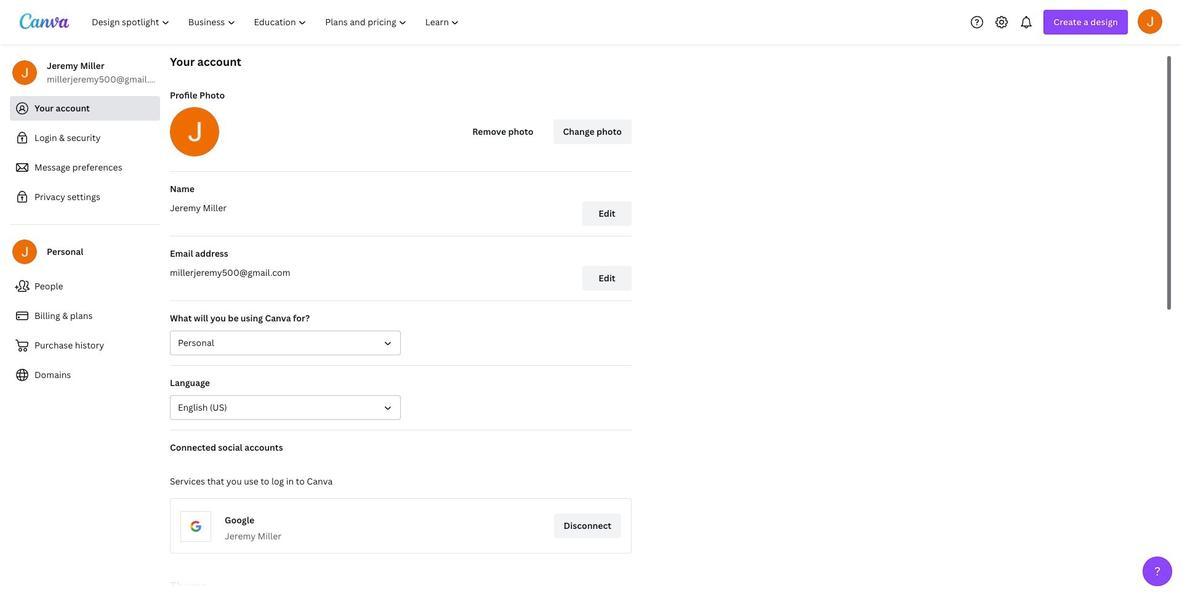 Task type: vqa. For each thing, say whether or not it's contained in the screenshot.
Students in "LINK"
no



Task type: locate. For each thing, give the bounding box(es) containing it.
jeremy miller image
[[1138, 9, 1163, 34]]

top level navigation element
[[84, 10, 470, 34]]

None button
[[170, 331, 401, 355]]

Language: English (US) button
[[170, 395, 401, 420]]



